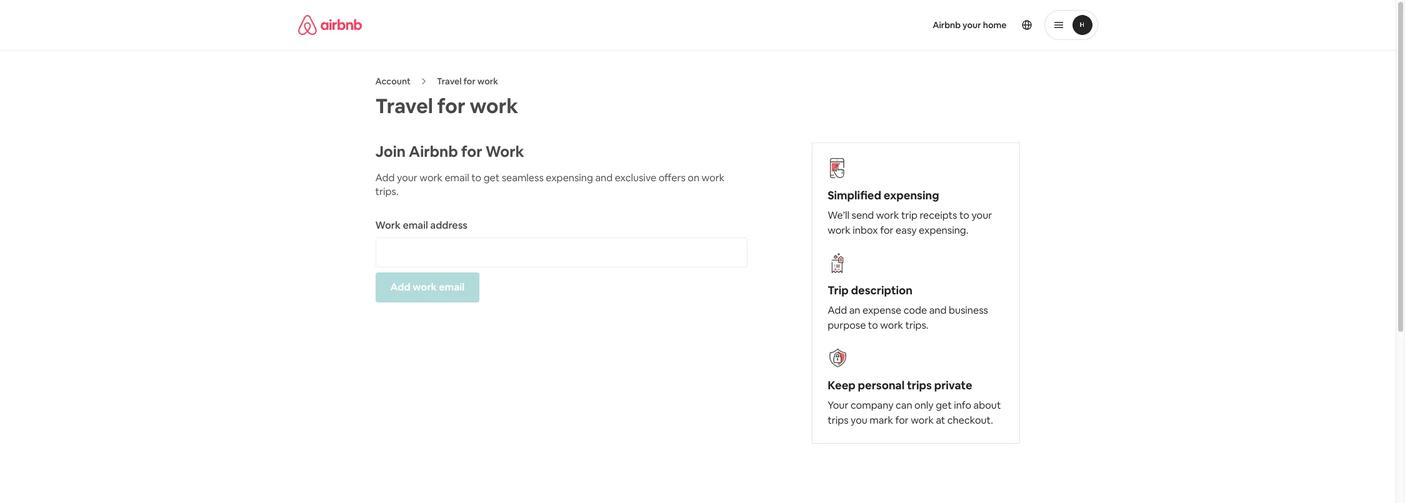 Task type: locate. For each thing, give the bounding box(es) containing it.
0 horizontal spatial trips
[[828, 414, 849, 427]]

to down expense
[[868, 319, 878, 332]]

0 vertical spatial add
[[375, 171, 395, 184]]

keep
[[828, 378, 856, 393]]

add for add work email
[[390, 281, 411, 294]]

work
[[478, 76, 498, 87], [470, 93, 518, 119], [420, 171, 443, 184], [702, 171, 725, 184], [876, 209, 899, 222], [828, 224, 851, 237], [413, 281, 437, 294], [881, 319, 903, 332], [911, 414, 934, 427]]

0 vertical spatial to
[[472, 171, 482, 184]]

travel for work
[[437, 76, 498, 87], [375, 93, 518, 119]]

email inside the add your work email to get seamless expensing and exclusive offers on work trips.
[[445, 171, 469, 184]]

you
[[851, 414, 868, 427]]

1 vertical spatial and
[[930, 304, 947, 317]]

to
[[472, 171, 482, 184], [960, 209, 970, 222], [868, 319, 878, 332]]

1 vertical spatial to
[[960, 209, 970, 222]]

work
[[486, 142, 524, 161], [375, 219, 401, 232]]

0 vertical spatial your
[[963, 19, 981, 31]]

0 horizontal spatial expensing
[[546, 171, 593, 184]]

email
[[445, 171, 469, 184], [403, 219, 428, 232], [439, 281, 465, 294]]

to inside simplified expensing we'll send work trip receipts to your work inbox for easy expensing.
[[960, 209, 970, 222]]

1 horizontal spatial airbnb
[[933, 19, 961, 31]]

2 vertical spatial add
[[828, 304, 847, 317]]

offers
[[659, 171, 686, 184]]

trips. inside trip description add an expense code and business purpose to work trips.
[[906, 319, 929, 332]]

0 vertical spatial trips
[[907, 378, 932, 393]]

2 vertical spatial email
[[439, 281, 465, 294]]

0 vertical spatial airbnb
[[933, 19, 961, 31]]

for
[[464, 76, 476, 87], [437, 93, 466, 119], [461, 142, 483, 161], [880, 224, 894, 237], [896, 414, 909, 427]]

1 horizontal spatial work
[[486, 142, 524, 161]]

trips down your
[[828, 414, 849, 427]]

1 horizontal spatial trips
[[907, 378, 932, 393]]

purpose
[[828, 319, 866, 332]]

add inside button
[[390, 281, 411, 294]]

your left home
[[963, 19, 981, 31]]

1 vertical spatial work
[[375, 219, 401, 232]]

trips. down code
[[906, 319, 929, 332]]

and inside the add your work email to get seamless expensing and exclusive offers on work trips.
[[595, 171, 613, 184]]

1 horizontal spatial expensing
[[884, 188, 939, 203]]

travel down account link
[[375, 93, 433, 119]]

0 vertical spatial travel
[[437, 76, 462, 87]]

and
[[595, 171, 613, 184], [930, 304, 947, 317]]

travel right account link
[[437, 76, 462, 87]]

2 vertical spatial your
[[972, 209, 992, 222]]

Work email address text field
[[376, 238, 747, 267]]

2 horizontal spatial to
[[960, 209, 970, 222]]

1 vertical spatial travel
[[375, 93, 433, 119]]

email down join airbnb for work
[[445, 171, 469, 184]]

2 vertical spatial to
[[868, 319, 878, 332]]

your inside the airbnb your home link
[[963, 19, 981, 31]]

1 horizontal spatial to
[[868, 319, 878, 332]]

receipts
[[920, 209, 958, 222]]

email left address
[[403, 219, 428, 232]]

we'll
[[828, 209, 850, 222]]

add inside the add your work email to get seamless expensing and exclusive offers on work trips.
[[375, 171, 395, 184]]

easy
[[896, 224, 917, 237]]

1 vertical spatial add
[[390, 281, 411, 294]]

airbnb
[[933, 19, 961, 31], [409, 142, 458, 161]]

0 horizontal spatial to
[[472, 171, 482, 184]]

expensing.
[[919, 224, 969, 237]]

email down address
[[439, 281, 465, 294]]

1 horizontal spatial and
[[930, 304, 947, 317]]

1 vertical spatial trips
[[828, 414, 849, 427]]

1 horizontal spatial get
[[936, 399, 952, 412]]

about
[[974, 399, 1001, 412]]

1 vertical spatial your
[[397, 171, 418, 184]]

get
[[484, 171, 500, 184], [936, 399, 952, 412]]

0 horizontal spatial airbnb
[[409, 142, 458, 161]]

0 vertical spatial get
[[484, 171, 500, 184]]

0 vertical spatial work
[[486, 142, 524, 161]]

and right code
[[930, 304, 947, 317]]

1 vertical spatial expensing
[[884, 188, 939, 203]]

code
[[904, 304, 927, 317]]

info
[[954, 399, 972, 412]]

expensing
[[546, 171, 593, 184], [884, 188, 939, 203]]

your inside the add your work email to get seamless expensing and exclusive offers on work trips.
[[397, 171, 418, 184]]

trips
[[907, 378, 932, 393], [828, 414, 849, 427]]

0 horizontal spatial get
[[484, 171, 500, 184]]

get up "at"
[[936, 399, 952, 412]]

home
[[983, 19, 1007, 31]]

private
[[935, 378, 973, 393]]

1 vertical spatial travel for work
[[375, 93, 518, 119]]

1 vertical spatial airbnb
[[409, 142, 458, 161]]

airbnb inside profile element
[[933, 19, 961, 31]]

and left exclusive
[[595, 171, 613, 184]]

trips.
[[375, 185, 399, 198], [906, 319, 929, 332]]

address
[[430, 219, 468, 232]]

1 vertical spatial get
[[936, 399, 952, 412]]

0 vertical spatial and
[[595, 171, 613, 184]]

account
[[375, 76, 411, 87]]

to up expensing.
[[960, 209, 970, 222]]

get left seamless
[[484, 171, 500, 184]]

0 vertical spatial trips.
[[375, 185, 399, 198]]

simplified
[[828, 188, 882, 203]]

your down join
[[397, 171, 418, 184]]

your
[[963, 19, 981, 31], [397, 171, 418, 184], [972, 209, 992, 222]]

trips. inside the add your work email to get seamless expensing and exclusive offers on work trips.
[[375, 185, 399, 198]]

0 vertical spatial expensing
[[546, 171, 593, 184]]

work inside button
[[413, 281, 437, 294]]

airbnb right join
[[409, 142, 458, 161]]

1 horizontal spatial trips.
[[906, 319, 929, 332]]

inbox
[[853, 224, 878, 237]]

expensing up the trip
[[884, 188, 939, 203]]

profile element
[[713, 0, 1098, 50]]

work up seamless
[[486, 142, 524, 161]]

airbnb left home
[[933, 19, 961, 31]]

travel
[[437, 76, 462, 87], [375, 93, 433, 119]]

get inside keep personal trips private your company can only get info about trips you mark for work at checkout.
[[936, 399, 952, 412]]

add for add your work email to get seamless expensing and exclusive offers on work trips.
[[375, 171, 395, 184]]

1 horizontal spatial travel
[[437, 76, 462, 87]]

exclusive
[[615, 171, 657, 184]]

your for add
[[397, 171, 418, 184]]

trip description add an expense code and business purpose to work trips.
[[828, 283, 988, 332]]

email inside button
[[439, 281, 465, 294]]

work left address
[[375, 219, 401, 232]]

to down join airbnb for work
[[472, 171, 482, 184]]

work inside trip description add an expense code and business purpose to work trips.
[[881, 319, 903, 332]]

your right receipts
[[972, 209, 992, 222]]

and inside trip description add an expense code and business purpose to work trips.
[[930, 304, 947, 317]]

an
[[849, 304, 861, 317]]

add
[[375, 171, 395, 184], [390, 281, 411, 294], [828, 304, 847, 317]]

0 horizontal spatial and
[[595, 171, 613, 184]]

1 vertical spatial trips.
[[906, 319, 929, 332]]

trips. down join
[[375, 185, 399, 198]]

seamless
[[502, 171, 544, 184]]

0 horizontal spatial travel
[[375, 93, 433, 119]]

0 vertical spatial email
[[445, 171, 469, 184]]

trips up only
[[907, 378, 932, 393]]

0 horizontal spatial trips.
[[375, 185, 399, 198]]

expensing right seamless
[[546, 171, 593, 184]]



Task type: describe. For each thing, give the bounding box(es) containing it.
description
[[851, 283, 913, 298]]

for inside keep personal trips private your company can only get info about trips you mark for work at checkout.
[[896, 414, 909, 427]]

work inside keep personal trips private your company can only get info about trips you mark for work at checkout.
[[911, 414, 934, 427]]

for inside simplified expensing we'll send work trip receipts to your work inbox for easy expensing.
[[880, 224, 894, 237]]

get inside the add your work email to get seamless expensing and exclusive offers on work trips.
[[484, 171, 500, 184]]

join airbnb for work
[[375, 142, 524, 161]]

add work email button
[[375, 273, 480, 303]]

expensing inside simplified expensing we'll send work trip receipts to your work inbox for easy expensing.
[[884, 188, 939, 203]]

simplified expensing we'll send work trip receipts to your work inbox for easy expensing.
[[828, 188, 992, 237]]

your
[[828, 399, 849, 412]]

account link
[[375, 76, 411, 87]]

trip
[[902, 209, 918, 222]]

your for airbnb
[[963, 19, 981, 31]]

to inside trip description add an expense code and business purpose to work trips.
[[868, 319, 878, 332]]

0 vertical spatial travel for work
[[437, 76, 498, 87]]

can
[[896, 399, 913, 412]]

to inside the add your work email to get seamless expensing and exclusive offers on work trips.
[[472, 171, 482, 184]]

send
[[852, 209, 874, 222]]

company
[[851, 399, 894, 412]]

checkout.
[[948, 414, 993, 427]]

on
[[688, 171, 700, 184]]

expensing inside the add your work email to get seamless expensing and exclusive offers on work trips.
[[546, 171, 593, 184]]

add your work email to get seamless expensing and exclusive offers on work trips.
[[375, 171, 725, 198]]

keep personal trips private your company can only get info about trips you mark for work at checkout.
[[828, 378, 1001, 427]]

add inside trip description add an expense code and business purpose to work trips.
[[828, 304, 847, 317]]

only
[[915, 399, 934, 412]]

airbnb your home link
[[925, 12, 1014, 38]]

add work email
[[390, 281, 465, 294]]

work email address
[[375, 219, 468, 232]]

at
[[936, 414, 946, 427]]

join
[[375, 142, 406, 161]]

0 horizontal spatial work
[[375, 219, 401, 232]]

mark
[[870, 414, 893, 427]]

airbnb your home
[[933, 19, 1007, 31]]

expense
[[863, 304, 902, 317]]

business
[[949, 304, 988, 317]]

1 vertical spatial email
[[403, 219, 428, 232]]

trip
[[828, 283, 849, 298]]

personal
[[858, 378, 905, 393]]

your inside simplified expensing we'll send work trip receipts to your work inbox for easy expensing.
[[972, 209, 992, 222]]



Task type: vqa. For each thing, say whether or not it's contained in the screenshot.
Work Email Address Text Box
yes



